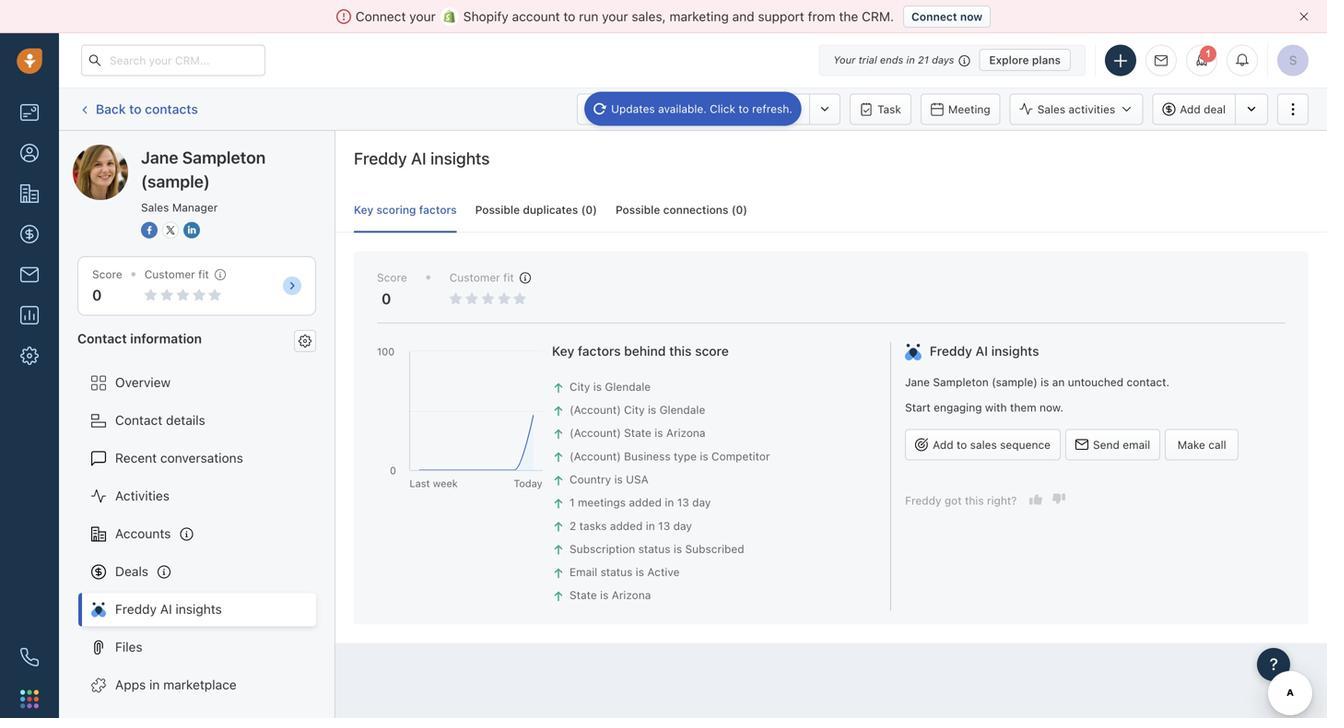 Task type: locate. For each thing, give the bounding box(es) containing it.
customer fit
[[144, 268, 209, 281], [450, 271, 514, 284]]

jane down back to contacts "link"
[[110, 144, 138, 159]]

0 vertical spatial state
[[624, 426, 652, 439]]

key left scoring
[[354, 203, 373, 216]]

1 vertical spatial freddy ai insights
[[930, 343, 1039, 358]]

send email image
[[1155, 55, 1168, 67]]

contact
[[77, 331, 127, 346], [115, 413, 162, 428]]

freddy ai insights up the key scoring factors
[[354, 148, 490, 168]]

1 vertical spatial (sample)
[[141, 171, 210, 191]]

customer down possible duplicates (0) link
[[450, 271, 500, 284]]

contact.
[[1127, 376, 1170, 389]]

(0)
[[581, 203, 597, 216], [732, 203, 748, 216]]

13 down type
[[677, 496, 689, 509]]

email for email
[[604, 103, 632, 116]]

0 horizontal spatial insights
[[176, 601, 222, 617]]

key scoring factors link
[[354, 187, 457, 233]]

freddy up scoring
[[354, 148, 407, 168]]

0 horizontal spatial this
[[669, 343, 692, 358]]

to inside button
[[957, 438, 967, 451]]

(sample) up manager
[[209, 144, 261, 159]]

added down 1 meetings added in 13 day
[[610, 519, 643, 532]]

1 vertical spatial factors
[[578, 343, 621, 358]]

1 horizontal spatial your
[[602, 9, 628, 24]]

start
[[905, 401, 931, 414]]

1 vertical spatial added
[[610, 519, 643, 532]]

freddy ai insights down deals
[[115, 601, 222, 617]]

jane for sales manager
[[141, 147, 178, 167]]

1 horizontal spatial status
[[638, 542, 671, 555]]

possible left connections
[[616, 203, 660, 216]]

0 vertical spatial status
[[638, 542, 671, 555]]

1 horizontal spatial (0)
[[732, 203, 748, 216]]

city up (account) city is glendale
[[570, 380, 590, 393]]

email for email status is active
[[570, 565, 597, 578]]

2 (0) from the left
[[732, 203, 748, 216]]

score
[[92, 268, 122, 281], [377, 271, 407, 284]]

ai up apps in marketplace
[[160, 601, 172, 617]]

0 horizontal spatial 13
[[658, 519, 670, 532]]

1 horizontal spatial 13
[[677, 496, 689, 509]]

state down (account) city is glendale
[[624, 426, 652, 439]]

2 vertical spatial freddy ai insights
[[115, 601, 222, 617]]

state down email status is active
[[570, 589, 597, 602]]

insights up jane sampleton (sample) is an untouched contact. on the bottom right
[[991, 343, 1039, 358]]

1 horizontal spatial jane
[[141, 147, 178, 167]]

0 vertical spatial this
[[669, 343, 692, 358]]

contact down 0 button
[[77, 331, 127, 346]]

contact up recent
[[115, 413, 162, 428]]

(account) for (account) state is arizona
[[570, 426, 621, 439]]

week
[[433, 477, 458, 489]]

connect now
[[912, 10, 983, 23]]

send email
[[1093, 438, 1150, 451]]

customer up information
[[144, 268, 195, 281]]

meeting
[[948, 103, 991, 116]]

0 horizontal spatial sales
[[141, 201, 169, 214]]

duplicates
[[523, 203, 578, 216]]

sales activities
[[1038, 103, 1116, 116]]

(sample) for sales manager
[[141, 171, 210, 191]]

13 up subscription status is subscribed
[[658, 519, 670, 532]]

(sample) inside jane sampleton (sample)
[[141, 171, 210, 191]]

1 for 1
[[1206, 48, 1211, 59]]

connect now button
[[903, 6, 991, 28]]

ai up the key scoring factors
[[411, 148, 426, 168]]

mng settings image
[[299, 334, 312, 347]]

sales
[[970, 438, 997, 451]]

connect for connect your
[[356, 9, 406, 24]]

close image
[[1300, 12, 1309, 21]]

(account)
[[570, 403, 621, 416], [570, 426, 621, 439], [570, 450, 621, 463]]

now
[[960, 10, 983, 23]]

sampleton up manager
[[182, 147, 266, 167]]

0 horizontal spatial ai
[[160, 601, 172, 617]]

1 vertical spatial sales
[[141, 201, 169, 214]]

plans
[[1032, 53, 1061, 66]]

tasks
[[579, 519, 607, 532]]

to right back
[[129, 101, 142, 116]]

(0) inside possible connections (0) 'link'
[[732, 203, 748, 216]]

score 0 up 100
[[377, 271, 407, 307]]

0 vertical spatial freddy ai insights
[[354, 148, 490, 168]]

1 horizontal spatial fit
[[503, 271, 514, 284]]

1 (account) from the top
[[570, 403, 621, 416]]

(sample) up them
[[992, 376, 1038, 389]]

1 up 2
[[570, 496, 575, 509]]

(0) right duplicates
[[581, 203, 597, 216]]

trial
[[859, 54, 877, 66]]

add down engaging
[[933, 438, 954, 451]]

jane down contacts
[[141, 147, 178, 167]]

0 vertical spatial email
[[604, 103, 632, 116]]

1 horizontal spatial connect
[[912, 10, 957, 23]]

possible left duplicates
[[475, 203, 520, 216]]

1 vertical spatial day
[[673, 519, 692, 532]]

1 horizontal spatial glendale
[[660, 403, 705, 416]]

(sample) up sales manager
[[141, 171, 210, 191]]

in up subscription status is subscribed
[[646, 519, 655, 532]]

0 horizontal spatial email
[[570, 565, 597, 578]]

0 horizontal spatial day
[[673, 519, 692, 532]]

to right click
[[739, 102, 749, 115]]

1 vertical spatial 13
[[658, 519, 670, 532]]

is up (account) city is glendale
[[593, 380, 602, 393]]

make
[[1178, 438, 1205, 451]]

1 vertical spatial status
[[601, 565, 633, 578]]

1 horizontal spatial customer
[[450, 271, 500, 284]]

2 vertical spatial (sample)
[[992, 376, 1038, 389]]

add for add deal
[[1180, 103, 1201, 116]]

1 horizontal spatial freddy ai insights
[[354, 148, 490, 168]]

business
[[624, 450, 671, 463]]

connect inside button
[[912, 10, 957, 23]]

factors right scoring
[[419, 203, 457, 216]]

add
[[1180, 103, 1201, 116], [933, 438, 954, 451]]

1 horizontal spatial factors
[[578, 343, 621, 358]]

3 (account) from the top
[[570, 450, 621, 463]]

possible for possible duplicates (0)
[[475, 203, 520, 216]]

to
[[564, 9, 575, 24], [129, 101, 142, 116], [739, 102, 749, 115], [957, 438, 967, 451]]

activities
[[115, 488, 170, 503]]

fit down possible duplicates (0)
[[503, 271, 514, 284]]

sms
[[776, 103, 800, 116]]

is
[[1041, 376, 1049, 389], [593, 380, 602, 393], [648, 403, 656, 416], [655, 426, 663, 439], [700, 450, 708, 463], [614, 473, 623, 486], [674, 542, 682, 555], [636, 565, 644, 578], [600, 589, 609, 602]]

your right run
[[602, 9, 628, 24]]

1 horizontal spatial customer fit
[[450, 271, 514, 284]]

is right type
[[700, 450, 708, 463]]

1 horizontal spatial day
[[692, 496, 711, 509]]

jane up start
[[905, 376, 930, 389]]

active
[[647, 565, 680, 578]]

1 horizontal spatial key
[[552, 343, 574, 358]]

(sample)
[[209, 144, 261, 159], [141, 171, 210, 191], [992, 376, 1038, 389]]

1 possible from the left
[[475, 203, 520, 216]]

possible duplicates (0) link
[[475, 187, 597, 233]]

2 horizontal spatial insights
[[991, 343, 1039, 358]]

jane for start engaging with them now.
[[905, 376, 930, 389]]

1 horizontal spatial insights
[[430, 148, 490, 168]]

13 for 1 meetings added in 13 day
[[677, 496, 689, 509]]

email left call "button"
[[604, 103, 632, 116]]

status
[[638, 542, 671, 555], [601, 565, 633, 578]]

0 horizontal spatial customer
[[144, 268, 195, 281]]

key
[[354, 203, 373, 216], [552, 343, 574, 358]]

ai up start engaging with them now.
[[976, 343, 988, 358]]

key factors behind this score
[[552, 343, 729, 358]]

1 horizontal spatial add
[[1180, 103, 1201, 116]]

state
[[624, 426, 652, 439], [570, 589, 597, 602]]

got
[[945, 494, 962, 507]]

score up 0 button
[[92, 268, 122, 281]]

0 vertical spatial key
[[354, 203, 373, 216]]

freddy down deals
[[115, 601, 157, 617]]

2 possible from the left
[[616, 203, 660, 216]]

0 horizontal spatial score 0
[[92, 268, 122, 304]]

this left score
[[669, 343, 692, 358]]

0 vertical spatial 13
[[677, 496, 689, 509]]

0 vertical spatial add
[[1180, 103, 1201, 116]]

status up active
[[638, 542, 671, 555]]

1 horizontal spatial email
[[604, 103, 632, 116]]

added for tasks
[[610, 519, 643, 532]]

arizona down email status is active
[[612, 589, 651, 602]]

call button
[[652, 94, 708, 125]]

1 vertical spatial state
[[570, 589, 597, 602]]

your left shopify
[[409, 9, 436, 24]]

glendale up type
[[660, 403, 705, 416]]

0 vertical spatial day
[[692, 496, 711, 509]]

insights up "key scoring factors" link
[[430, 148, 490, 168]]

2 vertical spatial ai
[[160, 601, 172, 617]]

make call button
[[1165, 429, 1239, 460]]

freddy ai insights up start engaging with them now.
[[930, 343, 1039, 358]]

in left 21
[[907, 54, 915, 66]]

2 vertical spatial (account)
[[570, 450, 621, 463]]

0 horizontal spatial jane
[[110, 144, 138, 159]]

arizona up type
[[666, 426, 706, 439]]

scoring
[[376, 203, 416, 216]]

factors
[[419, 203, 457, 216], [578, 343, 621, 358]]

possible inside 'link'
[[616, 203, 660, 216]]

0 horizontal spatial status
[[601, 565, 633, 578]]

0 vertical spatial ai
[[411, 148, 426, 168]]

arizona
[[666, 426, 706, 439], [612, 589, 651, 602]]

1 vertical spatial 1
[[570, 496, 575, 509]]

0 vertical spatial city
[[570, 380, 590, 393]]

sales left manager
[[141, 201, 169, 214]]

1 (0) from the left
[[581, 203, 597, 216]]

1 horizontal spatial 1
[[1206, 48, 1211, 59]]

1 horizontal spatial sales
[[1038, 103, 1066, 116]]

send email button
[[1066, 429, 1161, 460]]

(account) for (account) business type is competitor
[[570, 450, 621, 463]]

status for email
[[601, 565, 633, 578]]

key up 'city is glendale'
[[552, 343, 574, 358]]

to left sales
[[957, 438, 967, 451]]

freddy up engaging
[[930, 343, 972, 358]]

contact for contact details
[[115, 413, 162, 428]]

0 vertical spatial sales
[[1038, 103, 1066, 116]]

1 vertical spatial ai
[[976, 343, 988, 358]]

jane sampleton (sample) is an untouched contact.
[[905, 376, 1170, 389]]

in
[[907, 54, 915, 66], [665, 496, 674, 509], [646, 519, 655, 532], [149, 677, 160, 692]]

your trial ends in 21 days
[[834, 54, 954, 66]]

0 horizontal spatial possible
[[475, 203, 520, 216]]

1 vertical spatial add
[[933, 438, 954, 451]]

0 vertical spatial added
[[629, 496, 662, 509]]

fit down manager
[[198, 268, 209, 281]]

0 horizontal spatial key
[[354, 203, 373, 216]]

glendale up (account) city is glendale
[[605, 380, 651, 393]]

untouched
[[1068, 376, 1124, 389]]

1 vertical spatial key
[[552, 343, 574, 358]]

city up (account) state is arizona at bottom
[[624, 403, 645, 416]]

sales left 'activities'
[[1038, 103, 1066, 116]]

marketplace
[[163, 677, 237, 692]]

engaging
[[934, 401, 982, 414]]

in for tasks
[[646, 519, 655, 532]]

days
[[932, 54, 954, 66]]

email down subscription
[[570, 565, 597, 578]]

1 horizontal spatial arizona
[[666, 426, 706, 439]]

is down email status is active
[[600, 589, 609, 602]]

sampleton down contacts
[[142, 144, 205, 159]]

possible connections (0) link
[[616, 187, 748, 233]]

possible duplicates (0)
[[475, 203, 597, 216]]

2 (account) from the top
[[570, 426, 621, 439]]

1 horizontal spatial possible
[[616, 203, 660, 216]]

email inside button
[[604, 103, 632, 116]]

0 horizontal spatial connect
[[356, 9, 406, 24]]

start engaging with them now.
[[905, 401, 1064, 414]]

customer fit up information
[[144, 268, 209, 281]]

1 horizontal spatial score
[[377, 271, 407, 284]]

sampleton up engaging
[[933, 376, 989, 389]]

sampleton
[[142, 144, 205, 159], [182, 147, 266, 167], [933, 376, 989, 389]]

0 vertical spatial contact
[[77, 331, 127, 346]]

1 vertical spatial contact
[[115, 413, 162, 428]]

email
[[604, 103, 632, 116], [570, 565, 597, 578]]

(0) right connections
[[732, 203, 748, 216]]

1 vertical spatial glendale
[[660, 403, 705, 416]]

0 vertical spatial insights
[[430, 148, 490, 168]]

day for 2 tasks added in 13 day
[[673, 519, 692, 532]]

day
[[692, 496, 711, 509], [673, 519, 692, 532]]

is up (account) state is arizona at bottom
[[648, 403, 656, 416]]

1 vertical spatial (account)
[[570, 426, 621, 439]]

1 right send email icon
[[1206, 48, 1211, 59]]

0 button
[[92, 286, 102, 304]]

freddy left got
[[905, 494, 941, 507]]

score 0 up contact information
[[92, 268, 122, 304]]

shopify account to run your sales, marketing and support from the crm.
[[463, 9, 894, 24]]

factors up 'city is glendale'
[[578, 343, 621, 358]]

sales,
[[632, 9, 666, 24]]

jane
[[110, 144, 138, 159], [141, 147, 178, 167], [905, 376, 930, 389]]

score down scoring
[[377, 271, 407, 284]]

day up "subscribed"
[[692, 496, 711, 509]]

city
[[570, 380, 590, 393], [624, 403, 645, 416]]

2 horizontal spatial jane
[[905, 376, 930, 389]]

1 vertical spatial email
[[570, 565, 597, 578]]

2 vertical spatial insights
[[176, 601, 222, 617]]

back to contacts link
[[77, 95, 199, 124]]

0 horizontal spatial 1
[[570, 496, 575, 509]]

added down usa
[[629, 496, 662, 509]]

behind
[[624, 343, 666, 358]]

customer fit down possible duplicates (0) link
[[450, 271, 514, 284]]

insights
[[430, 148, 490, 168], [991, 343, 1039, 358], [176, 601, 222, 617]]

status up state is arizona
[[601, 565, 633, 578]]

day up subscription status is subscribed
[[673, 519, 692, 532]]

0 horizontal spatial customer fit
[[144, 268, 209, 281]]

0 horizontal spatial arizona
[[612, 589, 651, 602]]

0 horizontal spatial add
[[933, 438, 954, 451]]

0 horizontal spatial your
[[409, 9, 436, 24]]

2 your from the left
[[602, 9, 628, 24]]

in up 2 tasks added in 13 day
[[665, 496, 674, 509]]

insights up marketplace
[[176, 601, 222, 617]]

add left deal
[[1180, 103, 1201, 116]]

phone image
[[20, 648, 39, 666]]

and
[[732, 9, 755, 24]]

0 vertical spatial glendale
[[605, 380, 651, 393]]

this right got
[[965, 494, 984, 507]]

phone element
[[11, 639, 48, 676]]

0 vertical spatial (account)
[[570, 403, 621, 416]]

possible
[[475, 203, 520, 216], [616, 203, 660, 216]]

(0) inside possible duplicates (0) link
[[581, 203, 597, 216]]

jane sampleton (sample) up manager
[[141, 147, 266, 191]]

today
[[514, 477, 543, 489]]

contact for contact information
[[77, 331, 127, 346]]

score
[[695, 343, 729, 358]]

to inside "link"
[[129, 101, 142, 116]]



Task type: vqa. For each thing, say whether or not it's contained in the screenshot.
(GMT+00:00) UTC
no



Task type: describe. For each thing, give the bounding box(es) containing it.
jane sampleton (sample) down contacts
[[110, 144, 261, 159]]

is up (account) business type is competitor
[[655, 426, 663, 439]]

from
[[808, 9, 836, 24]]

type
[[674, 450, 697, 463]]

1 vertical spatial arizona
[[612, 589, 651, 602]]

(sample) for start engaging with them now.
[[992, 376, 1038, 389]]

updates
[[611, 102, 655, 115]]

is left active
[[636, 565, 644, 578]]

0 horizontal spatial freddy ai insights
[[115, 601, 222, 617]]

(account) city is glendale
[[570, 403, 705, 416]]

city is glendale
[[570, 380, 651, 393]]

contact details
[[115, 413, 205, 428]]

deal
[[1204, 103, 1226, 116]]

add to sales sequence
[[933, 438, 1051, 451]]

send
[[1093, 438, 1120, 451]]

email
[[1123, 438, 1150, 451]]

1 horizontal spatial ai
[[411, 148, 426, 168]]

0 horizontal spatial city
[[570, 380, 590, 393]]

refresh.
[[752, 102, 793, 115]]

meetings
[[578, 496, 626, 509]]

0 horizontal spatial state
[[570, 589, 597, 602]]

updates available. click to refresh. link
[[584, 92, 802, 126]]

click
[[710, 102, 736, 115]]

1 link
[[1186, 45, 1218, 76]]

connect for connect now
[[912, 10, 957, 23]]

21
[[918, 54, 929, 66]]

is left an
[[1041, 376, 1049, 389]]

100
[[377, 346, 395, 358]]

add to sales sequence button
[[905, 429, 1061, 460]]

add for add to sales sequence
[[933, 438, 954, 451]]

status for subscription
[[638, 542, 671, 555]]

1 horizontal spatial score 0
[[377, 271, 407, 307]]

your
[[834, 54, 856, 66]]

last week
[[409, 477, 458, 489]]

day for 1 meetings added in 13 day
[[692, 496, 711, 509]]

conversations
[[160, 450, 243, 466]]

sampleton for start
[[933, 376, 989, 389]]

subscription status is subscribed
[[570, 542, 744, 555]]

state is arizona
[[570, 589, 651, 602]]

in for meetings
[[665, 496, 674, 509]]

0 vertical spatial arizona
[[666, 426, 706, 439]]

available.
[[658, 102, 707, 115]]

2 horizontal spatial freddy ai insights
[[930, 343, 1039, 358]]

1 for 1 meetings added in 13 day
[[570, 496, 575, 509]]

manager
[[172, 201, 218, 214]]

make call
[[1178, 438, 1226, 451]]

country is usa
[[570, 473, 649, 486]]

(account) for (account) city is glendale
[[570, 403, 621, 416]]

0 vertical spatial factors
[[419, 203, 457, 216]]

add deal button
[[1152, 94, 1235, 125]]

meeting button
[[921, 94, 1001, 125]]

sms button
[[749, 94, 809, 125]]

possible for possible connections (0)
[[616, 203, 660, 216]]

key for key factors behind this score
[[552, 343, 574, 358]]

make call link
[[1165, 429, 1239, 470]]

possible connections (0)
[[616, 203, 748, 216]]

13 for 2 tasks added in 13 day
[[658, 519, 670, 532]]

subscription
[[570, 542, 635, 555]]

the
[[839, 9, 858, 24]]

1 horizontal spatial city
[[624, 403, 645, 416]]

sales for sales activities
[[1038, 103, 1066, 116]]

add deal
[[1180, 103, 1226, 116]]

added for meetings
[[629, 496, 662, 509]]

to left run
[[564, 9, 575, 24]]

Search your CRM... text field
[[81, 45, 265, 76]]

(account) state is arizona
[[570, 426, 706, 439]]

them
[[1010, 401, 1037, 414]]

call
[[679, 103, 699, 116]]

1 your from the left
[[409, 9, 436, 24]]

an
[[1052, 376, 1065, 389]]

2 horizontal spatial ai
[[976, 343, 988, 358]]

recent
[[115, 450, 157, 466]]

deals
[[115, 564, 148, 579]]

sampleton for sales
[[182, 147, 266, 167]]

explore plans link
[[979, 49, 1071, 71]]

contact information
[[77, 331, 202, 346]]

apps in marketplace
[[115, 677, 237, 692]]

0 vertical spatial (sample)
[[209, 144, 261, 159]]

last
[[409, 477, 430, 489]]

0 horizontal spatial glendale
[[605, 380, 651, 393]]

call
[[1209, 438, 1226, 451]]

overview
[[115, 375, 171, 390]]

ends
[[880, 54, 904, 66]]

freshworks switcher image
[[20, 690, 39, 708]]

files
[[115, 639, 142, 654]]

1 horizontal spatial this
[[965, 494, 984, 507]]

(account) business type is competitor
[[570, 450, 770, 463]]

key for key scoring factors
[[354, 203, 373, 216]]

sales for sales manager
[[141, 201, 169, 214]]

back
[[96, 101, 126, 116]]

task button
[[850, 94, 911, 125]]

with
[[985, 401, 1007, 414]]

1 vertical spatial insights
[[991, 343, 1039, 358]]

in for trial
[[907, 54, 915, 66]]

competitor
[[712, 450, 770, 463]]

marketing
[[670, 9, 729, 24]]

connections
[[663, 203, 729, 216]]

(0) for possible duplicates (0)
[[581, 203, 597, 216]]

in right apps
[[149, 677, 160, 692]]

sales manager
[[141, 201, 218, 214]]

call link
[[652, 94, 708, 125]]

sequence
[[1000, 438, 1051, 451]]

task
[[878, 103, 901, 116]]

now.
[[1040, 401, 1064, 414]]

account
[[512, 9, 560, 24]]

(0) for possible connections (0)
[[732, 203, 748, 216]]

right?
[[987, 494, 1017, 507]]

subscribed
[[685, 542, 744, 555]]

2
[[570, 519, 576, 532]]

key scoring factors
[[354, 203, 457, 216]]

explore
[[989, 53, 1029, 66]]

is left usa
[[614, 473, 623, 486]]

accounts
[[115, 526, 171, 541]]

is up active
[[674, 542, 682, 555]]

1 meetings added in 13 day
[[570, 496, 711, 509]]

updates available. click to refresh.
[[611, 102, 793, 115]]

usa
[[626, 473, 649, 486]]

0 horizontal spatial score
[[92, 268, 122, 281]]

0 horizontal spatial fit
[[198, 268, 209, 281]]

freddy got this right?
[[905, 494, 1017, 507]]

email status is active
[[570, 565, 680, 578]]

country
[[570, 473, 611, 486]]

1 horizontal spatial state
[[624, 426, 652, 439]]

contacts
[[145, 101, 198, 116]]



